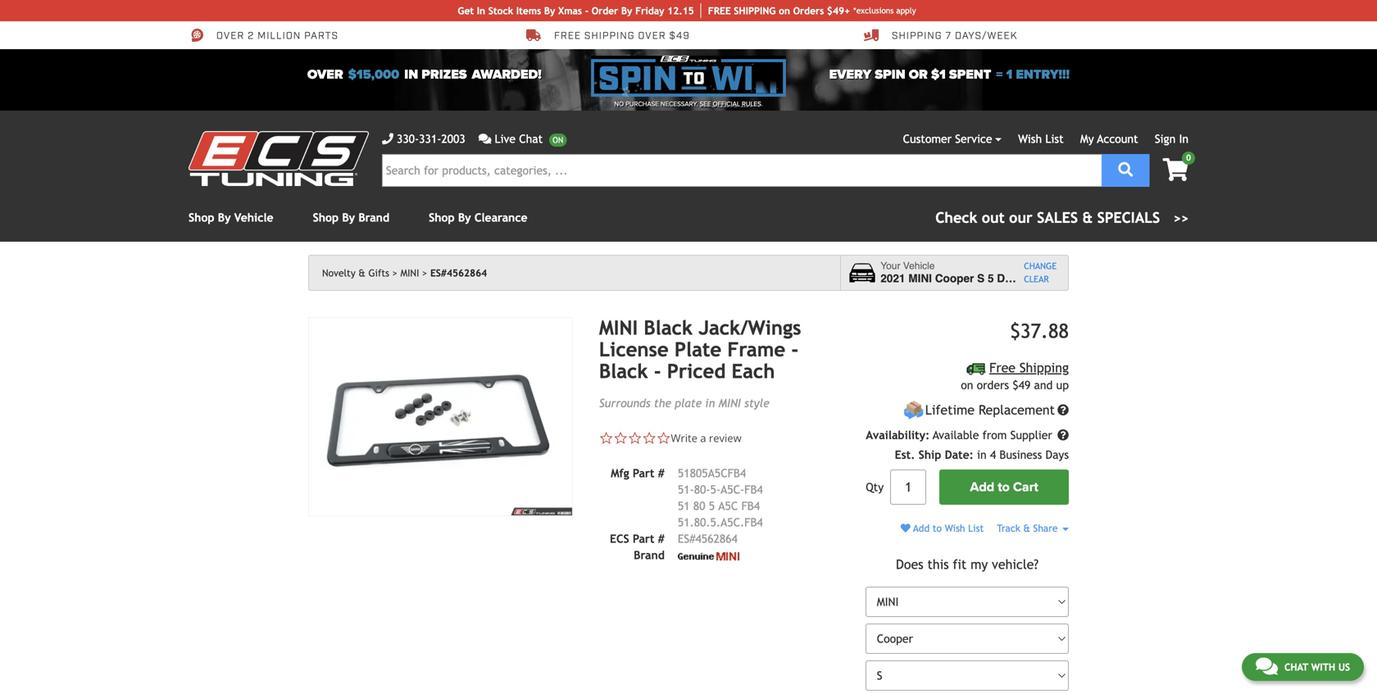 Task type: locate. For each thing, give the bounding box(es) containing it.
parts
[[304, 29, 338, 42]]

write a review
[[671, 431, 742, 446]]

shop
[[189, 211, 214, 224], [313, 211, 339, 224], [429, 211, 455, 224]]

$49 left and
[[1013, 379, 1031, 392]]

2 horizontal spatial -
[[791, 338, 799, 361]]

1
[[1006, 67, 1013, 83]]

shipping 7 days/week
[[892, 29, 1017, 42]]

sales
[[1037, 209, 1078, 226]]

over
[[216, 29, 244, 42], [307, 67, 343, 83]]

*exclusions
[[853, 6, 894, 15]]

2 horizontal spatial in
[[977, 449, 987, 462]]

1 vertical spatial chat
[[1284, 662, 1308, 673]]

0 horizontal spatial over
[[216, 29, 244, 42]]

in left prizes in the top left of the page
[[404, 67, 418, 83]]

fit
[[953, 557, 967, 572]]

mini black jack/wings license plate frame - black - priced each
[[599, 316, 801, 383]]

mfg part #
[[611, 467, 665, 480]]

in
[[404, 67, 418, 83], [705, 397, 715, 410], [977, 449, 987, 462]]

2 vertical spatial &
[[1023, 523, 1030, 534]]

official
[[713, 100, 740, 108]]

0 horizontal spatial -
[[585, 5, 589, 16]]

1 horizontal spatial shipping
[[1020, 360, 1069, 375]]

friday
[[635, 5, 664, 16]]

add to cart button
[[940, 470, 1069, 505]]

question circle image
[[1057, 405, 1069, 416], [1057, 430, 1069, 441]]

style
[[744, 397, 769, 410]]

1 vertical spatial question circle image
[[1057, 430, 1069, 441]]

0 horizontal spatial list
[[968, 523, 984, 534]]

& right 'track'
[[1023, 523, 1030, 534]]

0 vertical spatial brand
[[359, 211, 389, 224]]

51 80 5 a5c fb4
[[678, 500, 760, 513]]

1 vertical spatial in
[[1179, 132, 1189, 146]]

1 horizontal spatial in
[[705, 397, 715, 410]]

review
[[709, 431, 742, 446]]

0 vertical spatial add
[[970, 480, 994, 495]]

3 shop from the left
[[429, 211, 455, 224]]

each
[[732, 360, 775, 383]]

with
[[1311, 662, 1335, 673]]

0 vertical spatial list
[[1045, 132, 1064, 146]]

1 vertical spatial brand
[[634, 549, 665, 562]]

1 vertical spatial list
[[968, 523, 984, 534]]

-
[[585, 5, 589, 16], [791, 338, 799, 361], [654, 360, 661, 383]]

mini left the style
[[719, 397, 741, 410]]

in right the get
[[477, 5, 485, 16]]

by down ecs tuning image
[[218, 211, 231, 224]]

part
[[633, 467, 655, 480], [633, 533, 655, 546]]

2 horizontal spatial &
[[1082, 209, 1093, 226]]

- right xmas
[[585, 5, 589, 16]]

2 # from the top
[[658, 533, 665, 546]]

b46c
[[1026, 272, 1055, 285]]

account
[[1097, 132, 1138, 146]]

black
[[644, 316, 693, 339], [599, 360, 648, 383]]

heart image
[[901, 524, 911, 533]]

None text field
[[890, 470, 926, 505]]

# inside 51805a5cfb4 51-80-5-a5c-fb4 51 80 5 a5c fb4 51.80.5.a5c.fb4 ecs part #
[[658, 533, 665, 546]]

us
[[1338, 662, 1350, 673]]

entry!!!
[[1016, 67, 1070, 83]]

free
[[554, 29, 581, 42], [989, 360, 1016, 375]]

on inside the free shipping on orders $49 and up
[[961, 379, 973, 392]]

1 vertical spatial &
[[359, 267, 365, 279]]

list left 'track'
[[968, 523, 984, 534]]

0 horizontal spatial to
[[933, 523, 942, 534]]

brand
[[359, 211, 389, 224], [634, 549, 665, 562]]

*exclusions apply link
[[853, 5, 916, 17]]

in right sign
[[1179, 132, 1189, 146]]

your
[[881, 260, 900, 272]]

black up priced
[[644, 316, 693, 339]]

every spin or $1 spent = 1 entry!!!
[[829, 67, 1070, 83]]

1 vertical spatial vehicle
[[903, 260, 935, 272]]

add down est. ship date: in 4 business days
[[970, 480, 994, 495]]

in for surrounds the plate in mini style
[[705, 397, 715, 410]]

share
[[1033, 523, 1058, 534]]

add for add to cart
[[970, 480, 994, 495]]

free up orders
[[989, 360, 1016, 375]]

replacement
[[979, 403, 1055, 418]]

mini right 2021
[[908, 272, 932, 285]]

- up the the
[[654, 360, 661, 383]]

list left my
[[1045, 132, 1064, 146]]

add
[[970, 480, 994, 495], [913, 523, 930, 534]]

1 vertical spatial shipping
[[1020, 360, 1069, 375]]

&
[[1082, 209, 1093, 226], [359, 267, 365, 279], [1023, 523, 1030, 534]]

frame
[[727, 338, 785, 361]]

chat
[[519, 132, 543, 146], [1284, 662, 1308, 673]]

& left 'gifts'
[[359, 267, 365, 279]]

1 horizontal spatial shop
[[313, 211, 339, 224]]

live chat
[[495, 132, 543, 146]]

door
[[997, 272, 1023, 285]]

0 vertical spatial over
[[216, 29, 244, 42]]

license
[[599, 338, 669, 361]]

brand up 'gifts'
[[359, 211, 389, 224]]

0 horizontal spatial shipping
[[892, 29, 942, 42]]

free shipping image
[[967, 364, 986, 375]]

331-
[[419, 132, 441, 146]]

add inside 'add to cart' button
[[970, 480, 994, 495]]

1 vertical spatial #
[[658, 533, 665, 546]]

free inside free shipping over $49 link
[[554, 29, 581, 42]]

& for novelty
[[359, 267, 365, 279]]

empty star image up mfg part #
[[628, 431, 642, 446]]

es#4562864 - 51805a5cfb4 - mini black jack/wings license plate frame - black - priced each - surrounds the plate in mini style - genuine mini - mini image
[[308, 317, 573, 516]]

0 vertical spatial in
[[404, 67, 418, 83]]

# left es#
[[658, 533, 665, 546]]

brand left the genuine mini image
[[634, 549, 665, 562]]

1 horizontal spatial brand
[[634, 549, 665, 562]]

1 horizontal spatial $49
[[1013, 379, 1031, 392]]

2 empty star image from the left
[[613, 431, 628, 446]]

over left 2
[[216, 29, 244, 42]]

up
[[1056, 379, 1069, 392]]

track
[[997, 523, 1020, 534]]

free shipping on orders $49 and up
[[961, 360, 1069, 392]]

empty star image down the the
[[657, 431, 671, 446]]

write
[[671, 431, 698, 446]]

question circle image for available from supplier
[[1057, 430, 1069, 441]]

million
[[258, 29, 301, 42]]

mini up surrounds
[[599, 316, 638, 339]]

cart
[[1013, 480, 1038, 495]]

1 vertical spatial part
[[633, 533, 655, 546]]

brand inside es# 4562864 brand
[[634, 549, 665, 562]]

in right plate
[[705, 397, 715, 410]]

0 vertical spatial wish
[[1018, 132, 1042, 146]]

1 part from the top
[[633, 467, 655, 480]]

free down xmas
[[554, 29, 581, 42]]

mini link
[[400, 267, 427, 279]]

my account link
[[1080, 132, 1138, 146]]

1 shop from the left
[[189, 211, 214, 224]]

over $15,000 in prizes
[[307, 67, 467, 83]]

0 horizontal spatial shop
[[189, 211, 214, 224]]

2 vertical spatial in
[[977, 449, 987, 462]]

0 horizontal spatial on
[[779, 5, 790, 16]]

1 horizontal spatial to
[[998, 480, 1010, 495]]

on right ping
[[779, 5, 790, 16]]

0 vertical spatial free
[[554, 29, 581, 42]]

0 vertical spatial part
[[633, 467, 655, 480]]

by left clearance
[[458, 211, 471, 224]]

& right sales
[[1082, 209, 1093, 226]]

to inside button
[[998, 480, 1010, 495]]

0 vertical spatial to
[[998, 480, 1010, 495]]

part right mfg
[[633, 467, 655, 480]]

0 vertical spatial #
[[658, 467, 665, 480]]

0 horizontal spatial wish
[[945, 523, 965, 534]]

vehicle inside your vehicle 2021 mini cooper s 5 door b46c
[[903, 260, 935, 272]]

vehicle down ecs tuning image
[[234, 211, 273, 224]]

# right mfg
[[658, 467, 665, 480]]

clear
[[1024, 274, 1049, 284]]

free ship ping on orders $49+ *exclusions apply
[[708, 5, 916, 16]]

live chat link
[[478, 130, 567, 148]]

1 vertical spatial to
[[933, 523, 942, 534]]

in left 4 on the bottom right
[[977, 449, 987, 462]]

chat with us
[[1284, 662, 1350, 673]]

0 horizontal spatial vehicle
[[234, 211, 273, 224]]

1 vertical spatial on
[[961, 379, 973, 392]]

get in stock items by xmas - order by friday 12.15
[[458, 5, 694, 16]]

0 horizontal spatial free
[[554, 29, 581, 42]]

1 vertical spatial add
[[913, 523, 930, 534]]

items
[[516, 5, 541, 16]]

1 question circle image from the top
[[1057, 405, 1069, 416]]

- right frame in the right of the page
[[791, 338, 799, 361]]

over for over 2 million parts
[[216, 29, 244, 42]]

chat left with
[[1284, 662, 1308, 673]]

$15,000
[[348, 67, 399, 83]]

part right ecs
[[633, 533, 655, 546]]

0 horizontal spatial &
[[359, 267, 365, 279]]

question circle image up days
[[1057, 430, 1069, 441]]

#
[[658, 467, 665, 480], [658, 533, 665, 546]]

shipping down the apply on the right top of the page
[[892, 29, 942, 42]]

to
[[998, 480, 1010, 495], [933, 523, 942, 534]]

free for shipping
[[989, 360, 1016, 375]]

to right "heart" icon
[[933, 523, 942, 534]]

empty star image
[[599, 431, 613, 446], [613, 431, 628, 446], [628, 431, 642, 446], [657, 431, 671, 446]]

& for track
[[1023, 523, 1030, 534]]

1 horizontal spatial in
[[1179, 132, 1189, 146]]

in for sign
[[1179, 132, 1189, 146]]

from
[[983, 429, 1007, 442]]

search image
[[1118, 162, 1133, 177]]

1 horizontal spatial chat
[[1284, 662, 1308, 673]]

2 horizontal spatial shop
[[429, 211, 455, 224]]

on down 'free shipping' icon
[[961, 379, 973, 392]]

orders
[[977, 379, 1009, 392]]

to left cart
[[998, 480, 1010, 495]]

1 horizontal spatial over
[[307, 67, 343, 83]]

list
[[1045, 132, 1064, 146], [968, 523, 984, 534]]

1 vertical spatial wish
[[945, 523, 965, 534]]

1 vertical spatial $49
[[1013, 379, 1031, 392]]

0 horizontal spatial add
[[913, 523, 930, 534]]

0 vertical spatial shipping
[[892, 29, 942, 42]]

0 vertical spatial in
[[477, 5, 485, 16]]

1 horizontal spatial &
[[1023, 523, 1030, 534]]

black up surrounds
[[599, 360, 648, 383]]

brand for shop by brand
[[359, 211, 389, 224]]

0 vertical spatial on
[[779, 5, 790, 16]]

0 vertical spatial question circle image
[[1057, 405, 1069, 416]]

lifetime replacement
[[925, 403, 1055, 418]]

5-
[[710, 483, 721, 497]]

- for frame
[[791, 338, 799, 361]]

ecs
[[610, 533, 629, 546]]

$49 down 12.15
[[669, 29, 690, 42]]

wish right service
[[1018, 132, 1042, 146]]

part inside 51805a5cfb4 51-80-5-a5c-fb4 51 80 5 a5c fb4 51.80.5.a5c.fb4 ecs part #
[[633, 533, 655, 546]]

chat right live
[[519, 132, 543, 146]]

over down parts
[[307, 67, 343, 83]]

vehicle right your
[[903, 260, 935, 272]]

question circle image for lifetime replacement
[[1057, 405, 1069, 416]]

0 horizontal spatial brand
[[359, 211, 389, 224]]

1 horizontal spatial free
[[989, 360, 1016, 375]]

jack/wings
[[699, 316, 801, 339]]

free shipping over $49
[[554, 29, 690, 42]]

service
[[955, 132, 992, 146]]

1 vertical spatial in
[[705, 397, 715, 410]]

51-
[[678, 483, 694, 497]]

question circle image down up
[[1057, 405, 1069, 416]]

4562864
[[696, 533, 738, 546]]

2 part from the top
[[633, 533, 655, 546]]

0 horizontal spatial in
[[477, 5, 485, 16]]

apply
[[896, 6, 916, 15]]

1 vertical spatial over
[[307, 67, 343, 83]]

wish up fit
[[945, 523, 965, 534]]

2 question circle image from the top
[[1057, 430, 1069, 441]]

empty star image up mfg
[[599, 431, 613, 446]]

by up novelty & gifts
[[342, 211, 355, 224]]

1 vertical spatial free
[[989, 360, 1016, 375]]

& for sales
[[1082, 209, 1093, 226]]

spent
[[949, 67, 991, 83]]

0 vertical spatial &
[[1082, 209, 1093, 226]]

change link
[[1024, 260, 1057, 273]]

free for shipping
[[554, 29, 581, 42]]

your vehicle 2021 mini cooper s 5 door b46c
[[881, 260, 1055, 285]]

change clear
[[1024, 261, 1057, 284]]

0 vertical spatial vehicle
[[234, 211, 273, 224]]

1 horizontal spatial on
[[961, 379, 973, 392]]

empty star image left empty star icon in the bottom of the page
[[613, 431, 628, 446]]

2 shop from the left
[[313, 211, 339, 224]]

1 horizontal spatial add
[[970, 480, 994, 495]]

brand for es# 4562864 brand
[[634, 549, 665, 562]]

add right "heart" icon
[[913, 523, 930, 534]]

shipping up and
[[1020, 360, 1069, 375]]

1 horizontal spatial vehicle
[[903, 260, 935, 272]]

0 horizontal spatial $49
[[669, 29, 690, 42]]

0 vertical spatial chat
[[519, 132, 543, 146]]

1 empty star image from the left
[[599, 431, 613, 446]]

free inside the free shipping on orders $49 and up
[[989, 360, 1016, 375]]



Task type: vqa. For each thing, say whether or not it's contained in the screenshot.
bottommost in
yes



Task type: describe. For each thing, give the bounding box(es) containing it.
track & share
[[997, 523, 1061, 534]]

over
[[638, 29, 666, 42]]

genuine mini image
[[678, 553, 739, 561]]

ship
[[919, 449, 941, 462]]

shipping 7 days/week link
[[864, 28, 1017, 43]]

330-331-2003 link
[[382, 130, 465, 148]]

or
[[909, 67, 928, 83]]

wish list
[[1018, 132, 1064, 146]]

mfg
[[611, 467, 629, 480]]

days/week
[[955, 29, 1017, 42]]

12.15
[[667, 5, 694, 16]]

est. ship date: in 4 business days
[[895, 449, 1069, 462]]

lifetime
[[925, 403, 975, 418]]

by right order
[[621, 5, 632, 16]]

change
[[1024, 261, 1057, 271]]

0 link
[[1150, 152, 1195, 183]]

my
[[1080, 132, 1094, 146]]

2003
[[441, 132, 465, 146]]

availability:
[[866, 429, 930, 442]]

shop for shop by clearance
[[429, 211, 455, 224]]

necessary.
[[661, 100, 698, 108]]

comments image
[[1256, 657, 1278, 676]]

priced
[[667, 360, 726, 383]]

shop by brand
[[313, 211, 389, 224]]

supplier
[[1010, 429, 1052, 442]]

shop by clearance
[[429, 211, 528, 224]]

1 vertical spatial black
[[599, 360, 648, 383]]

plate
[[675, 397, 702, 410]]

rules
[[742, 100, 761, 108]]

see official rules link
[[700, 99, 761, 109]]

free shipping over $49 link
[[526, 28, 690, 43]]

1 # from the top
[[658, 467, 665, 480]]

no
[[614, 100, 624, 108]]

date:
[[945, 449, 974, 462]]

0 vertical spatial $49
[[669, 29, 690, 42]]

sales & specials link
[[936, 207, 1189, 229]]

51805a5cfb4 51-80-5-a5c-fb4 51 80 5 a5c fb4 51.80.5.a5c.fb4 ecs part #
[[610, 467, 763, 546]]

es#4562864
[[430, 267, 487, 279]]

in for est. ship date: in 4 business days
[[977, 449, 987, 462]]

surrounds the plate in mini style
[[599, 397, 769, 410]]

stock
[[488, 5, 513, 16]]

comments image
[[478, 133, 491, 145]]

shop for shop by brand
[[313, 211, 339, 224]]

330-
[[397, 132, 419, 146]]

37.88
[[1020, 320, 1069, 343]]

0
[[1186, 153, 1191, 162]]

chat with us link
[[1242, 653, 1364, 681]]

customer service
[[903, 132, 992, 146]]

0 horizontal spatial in
[[404, 67, 418, 83]]

0 horizontal spatial chat
[[519, 132, 543, 146]]

this product is lifetime replacement eligible image
[[904, 400, 924, 421]]

add to wish list link
[[901, 523, 984, 534]]

- for xmas
[[585, 5, 589, 16]]

wish list link
[[1018, 132, 1064, 146]]

by for shop by vehicle
[[218, 211, 231, 224]]

$49 inside the free shipping on orders $49 and up
[[1013, 379, 1031, 392]]

mini inside your vehicle 2021 mini cooper s 5 door b46c
[[908, 272, 932, 285]]

4 empty star image from the left
[[657, 431, 671, 446]]

shopping cart image
[[1163, 158, 1189, 181]]

2021
[[881, 272, 905, 285]]

sales & specials
[[1037, 209, 1160, 226]]

1 horizontal spatial -
[[654, 360, 661, 383]]

add to wish list
[[911, 523, 984, 534]]

novelty & gifts
[[322, 267, 389, 279]]

shop by vehicle link
[[189, 211, 273, 224]]

0 vertical spatial black
[[644, 316, 693, 339]]

sign in link
[[1155, 132, 1189, 146]]

customer
[[903, 132, 952, 146]]

customer service button
[[903, 130, 1002, 148]]

write a review link
[[671, 431, 742, 446]]

track & share button
[[997, 523, 1069, 534]]

by for shop by brand
[[342, 211, 355, 224]]

fb4
[[744, 483, 763, 497]]

over 2 million parts link
[[189, 28, 338, 43]]

add for add to wish list
[[913, 523, 930, 534]]

chat inside 'link'
[[1284, 662, 1308, 673]]

my
[[971, 557, 988, 572]]

qty
[[866, 481, 884, 494]]

80-
[[694, 483, 710, 497]]

2
[[248, 29, 254, 42]]

get
[[458, 5, 474, 16]]

shipping inside the free shipping on orders $49 and up
[[1020, 360, 1069, 375]]

in for get
[[477, 5, 485, 16]]

ecs tuning image
[[189, 131, 369, 186]]

order
[[592, 5, 618, 16]]

shop by vehicle
[[189, 211, 273, 224]]

plate
[[675, 338, 722, 361]]

est.
[[895, 449, 915, 462]]

51805a5cfb4
[[678, 467, 746, 480]]

1 horizontal spatial wish
[[1018, 132, 1042, 146]]

a
[[700, 431, 706, 446]]

by left xmas
[[544, 5, 555, 16]]

es# 4562864 brand
[[634, 533, 738, 562]]

by for shop by clearance
[[458, 211, 471, 224]]

empty star image
[[642, 431, 657, 446]]

shop by brand link
[[313, 211, 389, 224]]

1 horizontal spatial list
[[1045, 132, 1064, 146]]

ecs tuning 'spin to win' contest logo image
[[591, 56, 786, 97]]

over 2 million parts
[[216, 29, 338, 42]]

3 empty star image from the left
[[628, 431, 642, 446]]

this
[[928, 557, 949, 572]]

mini right 'gifts'
[[400, 267, 419, 279]]

shipping
[[584, 29, 635, 42]]

every
[[829, 67, 872, 83]]

shop for shop by vehicle
[[189, 211, 214, 224]]

to for wish
[[933, 523, 942, 534]]

orders
[[793, 5, 824, 16]]

the
[[654, 397, 671, 410]]

over for over $15,000 in prizes
[[307, 67, 343, 83]]

clear link
[[1024, 273, 1057, 286]]

phone image
[[382, 133, 393, 145]]

days
[[1046, 449, 1069, 462]]

to for cart
[[998, 480, 1010, 495]]

s
[[977, 272, 985, 285]]

prizes
[[422, 67, 467, 83]]

mini inside "mini black jack/wings license plate frame - black - priced each"
[[599, 316, 638, 339]]

Search text field
[[382, 154, 1102, 187]]



